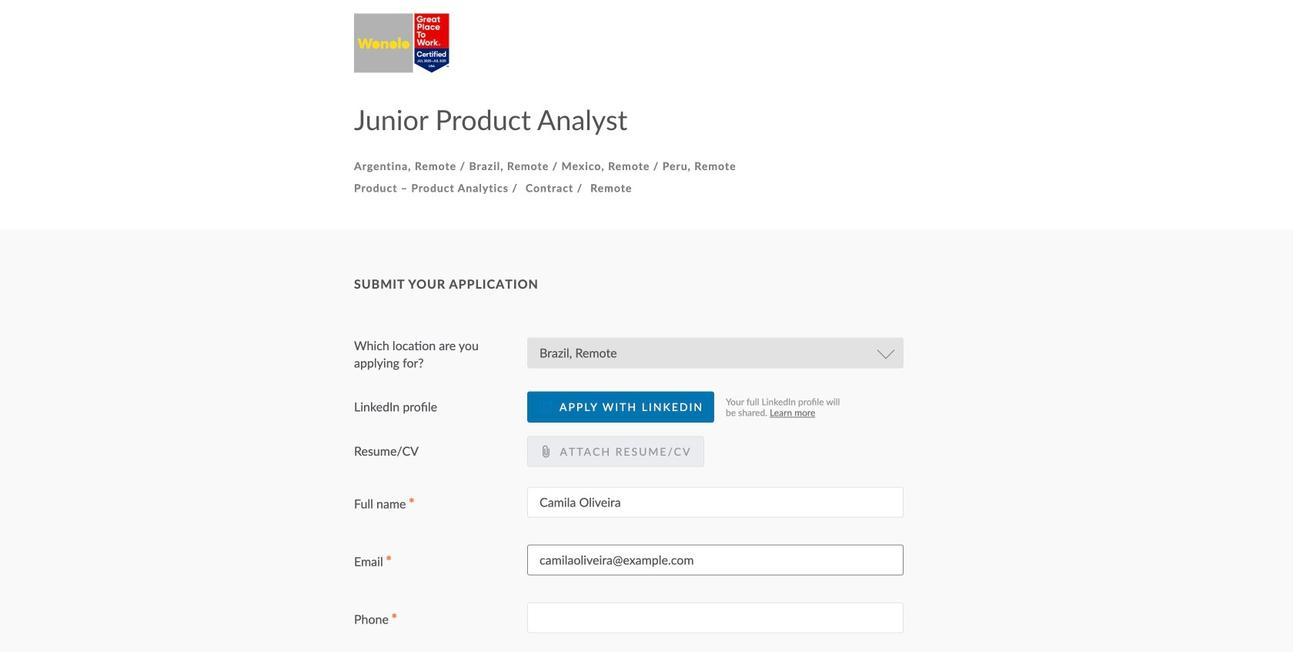 Task type: vqa. For each thing, say whether or not it's contained in the screenshot.
paperclip icon
yes



Task type: describe. For each thing, give the bounding box(es) containing it.
paperclip image
[[540, 445, 552, 458]]



Task type: locate. For each thing, give the bounding box(es) containing it.
None text field
[[528, 487, 904, 518]]

None email field
[[528, 545, 904, 576]]

None text field
[[528, 603, 904, 634]]

wonolo logo image
[[354, 13, 450, 73]]



